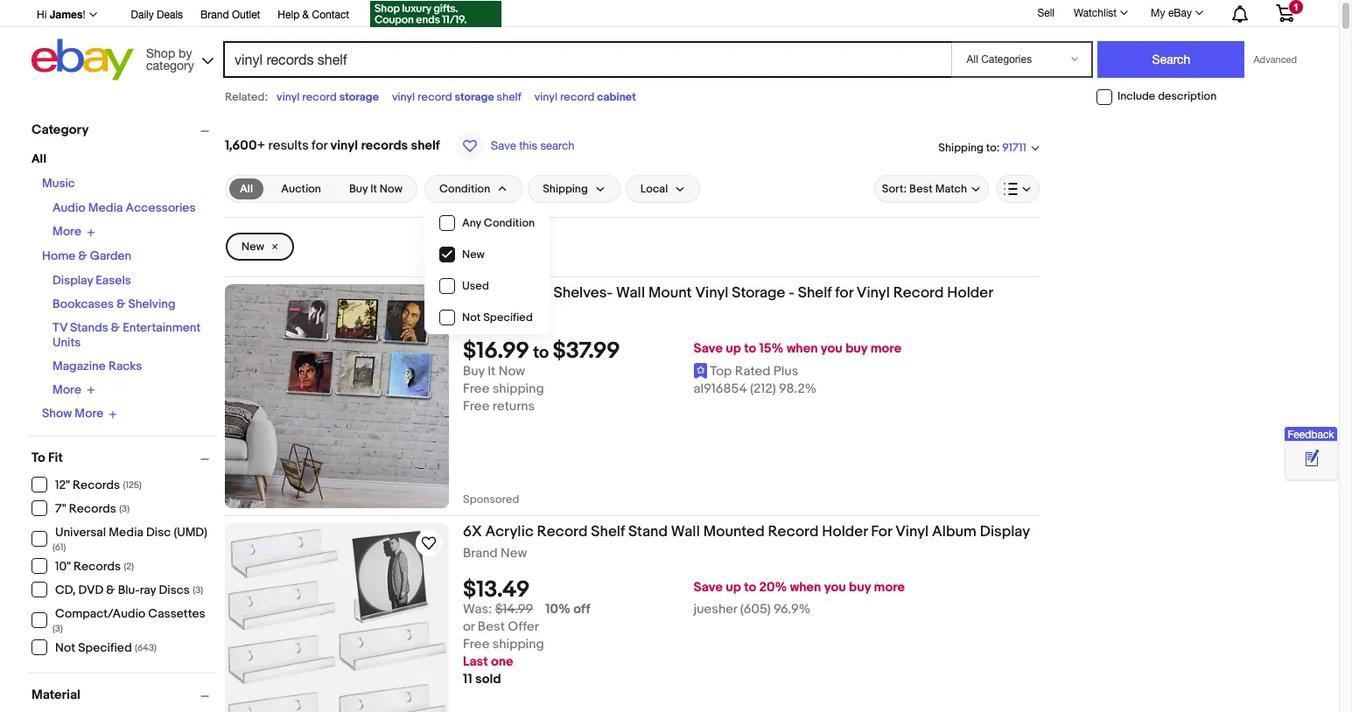 Task type: locate. For each thing, give the bounding box(es) containing it.
it inside the save up to 15% when you buy more buy it now
[[488, 364, 496, 380]]

1 vertical spatial up
[[726, 580, 742, 596]]

wall inside "6x acrylic record shelf stand wall mounted record holder for vinyl album display brand new"
[[671, 524, 700, 541]]

brand down 6x
[[463, 545, 498, 562]]

cd, dvd & blu-ray discs (3)
[[55, 583, 203, 598]]

new down all text field in the top of the page
[[242, 240, 264, 254]]

!
[[83, 9, 85, 21]]

when inside the save up to 15% when you buy more buy it now
[[787, 341, 818, 357]]

1 vertical spatial now
[[499, 364, 525, 380]]

home
[[42, 248, 76, 263]]

shelf right records
[[411, 137, 440, 154]]

shipping up returns at the bottom
[[493, 381, 544, 398]]

sort:
[[882, 182, 907, 196]]

specified down compact/audio
[[78, 641, 132, 656]]

offer
[[508, 619, 539, 636]]

1 vertical spatial more
[[874, 580, 905, 596]]

was:
[[463, 602, 492, 618]]

0 vertical spatial shipping
[[493, 381, 544, 398]]

james
[[50, 8, 83, 21]]

0 vertical spatial free
[[463, 381, 490, 398]]

specified for not specified
[[483, 311, 533, 325]]

buy up free shipping
[[463, 364, 485, 380]]

1 vertical spatial buy
[[849, 580, 871, 596]]

1 vertical spatial not
[[55, 641, 75, 656]]

2 vertical spatial save
[[694, 580, 723, 596]]

(3) inside the compact/audio cassettes (3)
[[53, 623, 63, 634]]

6x
[[463, 524, 482, 541]]

1 horizontal spatial it
[[488, 364, 496, 380]]

all up music link
[[32, 151, 46, 166]]

vinyl record cabinet
[[535, 90, 636, 104]]

0 vertical spatial media
[[88, 201, 123, 215]]

discs
[[159, 583, 190, 598]]

3 record from the left
[[560, 90, 595, 104]]

shelf left stand on the left
[[591, 524, 625, 541]]

main content
[[225, 114, 1040, 713]]

buy
[[349, 182, 368, 196], [463, 364, 485, 380]]

91711
[[1003, 141, 1027, 155]]

new inside vinyl record shelves- wall mount vinyl storage - shelf for vinyl record holder brand new
[[501, 306, 527, 323]]

1 vertical spatial specified
[[78, 641, 132, 656]]

save up juesher on the right bottom
[[694, 580, 723, 596]]

0 horizontal spatial shipping
[[543, 182, 588, 196]]

bookcases
[[53, 296, 114, 311]]

records up 7" records (3)
[[73, 478, 120, 493]]

save up to 15% when you buy more buy it now
[[463, 341, 902, 380]]

1 horizontal spatial new link
[[425, 239, 549, 271]]

shipping inside dropdown button
[[543, 182, 588, 196]]

0 vertical spatial more
[[871, 341, 902, 357]]

condition up any on the left top of page
[[439, 182, 491, 196]]

1 vertical spatial display
[[980, 524, 1031, 541]]

& right home
[[78, 248, 87, 263]]

entertainment
[[123, 320, 201, 335]]

2 vertical spatial more
[[75, 406, 104, 421]]

wall
[[616, 285, 645, 302], [671, 524, 700, 541]]

None submit
[[1098, 41, 1246, 78]]

save inside button
[[491, 139, 516, 152]]

vinyl record storage shelf
[[392, 90, 522, 104]]

results
[[268, 137, 309, 154]]

holder inside vinyl record shelves- wall mount vinyl storage - shelf for vinyl record holder brand new
[[948, 285, 994, 302]]

now up free shipping
[[499, 364, 525, 380]]

1 shipping from the top
[[493, 381, 544, 398]]

0 horizontal spatial it
[[370, 182, 377, 196]]

1 vertical spatial more button
[[53, 382, 95, 398]]

2 vertical spatial (3)
[[53, 623, 63, 634]]

garden
[[90, 248, 132, 263]]

save up "top rated plus" image
[[694, 341, 723, 357]]

show more button
[[42, 406, 118, 422]]

0 vertical spatial brand
[[201, 9, 229, 21]]

to left 15%
[[744, 341, 757, 357]]

my ebay link
[[1142, 3, 1212, 24]]

0 vertical spatial condition
[[439, 182, 491, 196]]

category
[[32, 122, 89, 138]]

(643)
[[135, 643, 157, 654]]

1 vertical spatial it
[[488, 364, 496, 380]]

1 horizontal spatial (3)
[[119, 503, 130, 515]]

all inside main content
[[240, 182, 253, 196]]

brand for $16.99
[[463, 306, 498, 323]]

shelf inside "6x acrylic record shelf stand wall mounted record holder for vinyl album display brand new"
[[591, 524, 625, 541]]

1 horizontal spatial all
[[240, 182, 253, 196]]

up up juesher on the right bottom
[[726, 580, 742, 596]]

1 horizontal spatial shelf
[[497, 90, 522, 104]]

universal media disc (umd) (61)
[[53, 525, 207, 553]]

accessories
[[126, 201, 196, 215]]

1 vertical spatial save
[[694, 341, 723, 357]]

best right sort:
[[910, 182, 933, 196]]

record down search for anything 'text box'
[[560, 90, 595, 104]]

10%
[[546, 602, 571, 618]]

to inside the save up to 15% when you buy more buy it now
[[744, 341, 757, 357]]

7"
[[55, 502, 66, 517]]

0 horizontal spatial shelf
[[411, 137, 440, 154]]

outlet
[[232, 9, 260, 21]]

1 horizontal spatial record
[[418, 90, 452, 104]]

shelf right -
[[798, 285, 832, 302]]

1 vertical spatial buy
[[463, 364, 485, 380]]

match
[[936, 182, 968, 196]]

0 horizontal spatial (3)
[[53, 623, 63, 634]]

0 vertical spatial more button
[[53, 224, 95, 239]]

2 free from the top
[[463, 399, 490, 415]]

11
[[463, 672, 473, 688]]

get the coupon image
[[371, 1, 502, 27]]

new down the used link
[[501, 306, 527, 323]]

when up 96.9%
[[790, 580, 822, 596]]

0 vertical spatial (3)
[[119, 503, 130, 515]]

best down was: $14.99
[[478, 619, 505, 636]]

condition right any on the left top of page
[[484, 216, 535, 230]]

more down audio on the top left
[[53, 224, 81, 239]]

more
[[53, 224, 81, 239], [53, 382, 81, 397], [75, 406, 104, 421]]

0 vertical spatial shipping
[[939, 141, 984, 155]]

to inside "$16.99 to $37.99"
[[533, 343, 549, 364]]

0 vertical spatial specified
[[483, 311, 533, 325]]

new down any on the left top of page
[[462, 248, 485, 262]]

records up dvd
[[74, 560, 121, 574]]

compact/audio
[[55, 606, 146, 621]]

any
[[462, 216, 481, 230]]

records down 12" records (125)
[[69, 502, 116, 517]]

0 horizontal spatial for
[[312, 137, 328, 154]]

more button
[[53, 224, 95, 239], [53, 382, 95, 398]]

storage up records
[[339, 90, 379, 104]]

rated
[[735, 364, 771, 380]]

1 vertical spatial shipping
[[543, 182, 588, 196]]

buy down records
[[349, 182, 368, 196]]

save for save up to 15% when you buy more buy it now
[[694, 341, 723, 357]]

it up free shipping
[[488, 364, 496, 380]]

to right $16.99
[[533, 343, 549, 364]]

you right 15%
[[821, 341, 843, 357]]

daily deals link
[[131, 6, 183, 25]]

1,600 + results for vinyl records shelf
[[225, 137, 440, 154]]

1 horizontal spatial not
[[462, 311, 481, 325]]

1 vertical spatial wall
[[671, 524, 700, 541]]

none submit inside shop by category banner
[[1098, 41, 1246, 78]]

brand inside "6x acrylic record shelf stand wall mounted record holder for vinyl album display brand new"
[[463, 545, 498, 562]]

to fit
[[32, 450, 63, 466]]

for right -
[[836, 285, 854, 302]]

(212)
[[750, 381, 776, 398]]

0 horizontal spatial buy
[[349, 182, 368, 196]]

disc
[[146, 525, 171, 540]]

0 vertical spatial when
[[787, 341, 818, 357]]

now down records
[[380, 182, 403, 196]]

free down $16.99
[[463, 381, 490, 398]]

record up 1,600 + results for vinyl records shelf
[[302, 90, 337, 104]]

(3) inside cd, dvd & blu-ray discs (3)
[[193, 585, 203, 596]]

& inside 'account' navigation
[[303, 9, 309, 21]]

buy right 15%
[[846, 341, 868, 357]]

not down "used"
[[462, 311, 481, 325]]

specified for not specified (643)
[[78, 641, 132, 656]]

3 free from the top
[[463, 637, 490, 653]]

shop by category
[[146, 46, 194, 72]]

vinyl left records
[[331, 137, 358, 154]]

new inside "6x acrylic record shelf stand wall mounted record holder for vinyl album display brand new"
[[501, 545, 527, 562]]

save for save this search
[[491, 139, 516, 152]]

records for 12" records
[[73, 478, 120, 493]]

1 vertical spatial all
[[240, 182, 253, 196]]

specified up $16.99
[[483, 311, 533, 325]]

more up show more
[[53, 382, 81, 397]]

0 vertical spatial for
[[312, 137, 328, 154]]

buy right 20%
[[849, 580, 871, 596]]

shelf
[[798, 285, 832, 302], [591, 524, 625, 541]]

1 link
[[1266, 0, 1306, 25]]

record down get the coupon image
[[418, 90, 452, 104]]

1 vertical spatial best
[[478, 619, 505, 636]]

include description
[[1118, 90, 1217, 104]]

not for not specified
[[462, 311, 481, 325]]

watch 6x acrylic record shelf stand wall mounted record holder for vinyl album display image
[[419, 533, 440, 554]]

1 horizontal spatial wall
[[671, 524, 700, 541]]

$16.99 to $37.99
[[463, 338, 621, 365]]

display easels bookcases & shelving tv stands & entertainment units magazine racks
[[53, 273, 201, 373]]

you for 15%
[[821, 341, 843, 357]]

96.9%
[[774, 602, 811, 618]]

new down 'acrylic'
[[501, 545, 527, 562]]

was: $14.99
[[463, 602, 533, 618]]

1 vertical spatial holder
[[822, 524, 868, 541]]

free up last at the left bottom of the page
[[463, 637, 490, 653]]

all
[[32, 151, 46, 166], [240, 182, 253, 196]]

easels
[[96, 273, 131, 288]]

brand down "used"
[[463, 306, 498, 323]]

brand inside vinyl record shelves- wall mount vinyl storage - shelf for vinyl record holder brand new
[[463, 306, 498, 323]]

new link
[[226, 233, 294, 261], [425, 239, 549, 271]]

(3) for compact/audio cassettes
[[53, 623, 63, 634]]

al916854 (212) 98.2% free returns
[[463, 381, 817, 415]]

0 horizontal spatial specified
[[78, 641, 132, 656]]

1 horizontal spatial specified
[[483, 311, 533, 325]]

0 vertical spatial shelf
[[798, 285, 832, 302]]

1 vertical spatial shelf
[[591, 524, 625, 541]]

1 horizontal spatial shipping
[[939, 141, 984, 155]]

more inside the save up to 15% when you buy more buy it now
[[871, 341, 902, 357]]

new link down any condition
[[425, 239, 549, 271]]

2 up from the top
[[726, 580, 742, 596]]

1 vertical spatial shipping
[[493, 637, 544, 653]]

1,600
[[225, 137, 257, 154]]

when up plus at the right bottom of page
[[787, 341, 818, 357]]

10% off
[[546, 602, 591, 618]]

shipping inside shipping to : 91711
[[939, 141, 984, 155]]

(3) down cd,
[[53, 623, 63, 634]]

2 horizontal spatial record
[[560, 90, 595, 104]]

save left this
[[491, 139, 516, 152]]

& right help
[[303, 9, 309, 21]]

2 horizontal spatial (3)
[[193, 585, 203, 596]]

shipping for shipping
[[543, 182, 588, 196]]

1 vertical spatial more
[[53, 382, 81, 397]]

or
[[463, 619, 475, 636]]

to up (605)
[[744, 580, 757, 596]]

compact/audio cassettes (3)
[[53, 606, 205, 634]]

6x acrylic record shelf stand wall mounted record holder for vinyl album display image
[[225, 524, 449, 713]]

(3) inside 7" records (3)
[[119, 503, 130, 515]]

0 horizontal spatial display
[[53, 273, 93, 288]]

1 horizontal spatial now
[[499, 364, 525, 380]]

shipping button
[[528, 175, 621, 203]]

shipping left :
[[939, 141, 984, 155]]

1 vertical spatial when
[[790, 580, 822, 596]]

storage up save this search button
[[455, 90, 494, 104]]

vinyl right "related:" on the top left of page
[[277, 90, 300, 104]]

vinyl record storage
[[277, 90, 379, 104]]

not for not specified (643)
[[55, 641, 75, 656]]

storage for vinyl record storage shelf
[[455, 90, 494, 104]]

wall left mount
[[616, 285, 645, 302]]

buy it now
[[349, 182, 403, 196]]

more right show
[[75, 406, 104, 421]]

home & garden
[[42, 248, 132, 263]]

0 horizontal spatial holder
[[822, 524, 868, 541]]

units
[[53, 335, 81, 350]]

0 vertical spatial more
[[53, 224, 81, 239]]

media left disc
[[109, 525, 144, 540]]

music
[[42, 176, 75, 191]]

vinyl up search
[[535, 90, 558, 104]]

vinyl up records
[[392, 90, 415, 104]]

storage
[[339, 90, 379, 104], [455, 90, 494, 104]]

0 horizontal spatial not
[[55, 641, 75, 656]]

1 vertical spatial condition
[[484, 216, 535, 230]]

All selected text field
[[240, 181, 253, 197]]

up for 20%
[[726, 580, 742, 596]]

1 record from the left
[[302, 90, 337, 104]]

0 vertical spatial you
[[821, 341, 843, 357]]

vinyl right the for
[[896, 524, 929, 541]]

more for 2nd more button from the bottom of the page
[[53, 224, 81, 239]]

returns
[[493, 399, 535, 415]]

1 horizontal spatial buy
[[463, 364, 485, 380]]

0 horizontal spatial record
[[302, 90, 337, 104]]

0 vertical spatial records
[[73, 478, 120, 493]]

display
[[53, 273, 93, 288], [980, 524, 1031, 541]]

2 vertical spatial free
[[463, 637, 490, 653]]

magazine
[[53, 359, 106, 373]]

vinyl
[[277, 90, 300, 104], [392, 90, 415, 104], [535, 90, 558, 104], [331, 137, 358, 154]]

media
[[88, 201, 123, 215], [109, 525, 144, 540]]

you for 20%
[[825, 580, 846, 596]]

all down 1,600
[[240, 182, 253, 196]]

1 vertical spatial (3)
[[193, 585, 203, 596]]

shelf up save this search button
[[497, 90, 522, 104]]

0 horizontal spatial storage
[[339, 90, 379, 104]]

display up bookcases in the top of the page
[[53, 273, 93, 288]]

main content containing $16.99
[[225, 114, 1040, 713]]

brand left outlet
[[201, 9, 229, 21]]

1 horizontal spatial best
[[910, 182, 933, 196]]

1 horizontal spatial holder
[[948, 285, 994, 302]]

records for 10" records
[[74, 560, 121, 574]]

Search for anything text field
[[226, 43, 949, 76]]

wall right stand on the left
[[671, 524, 700, 541]]

1 horizontal spatial for
[[836, 285, 854, 302]]

new
[[242, 240, 264, 254], [462, 248, 485, 262], [501, 306, 527, 323], [501, 545, 527, 562]]

0 horizontal spatial shelf
[[591, 524, 625, 541]]

you right 20%
[[825, 580, 846, 596]]

racks
[[108, 359, 142, 373]]

1 horizontal spatial display
[[980, 524, 1031, 541]]

blu-
[[118, 583, 140, 598]]

it down records
[[370, 182, 377, 196]]

shipping down offer
[[493, 637, 544, 653]]

0 horizontal spatial now
[[380, 182, 403, 196]]

2 storage from the left
[[455, 90, 494, 104]]

for right 'results' on the top
[[312, 137, 328, 154]]

0 vertical spatial wall
[[616, 285, 645, 302]]

not inside 'link'
[[462, 311, 481, 325]]

(3) right the discs
[[193, 585, 203, 596]]

best
[[910, 182, 933, 196], [478, 619, 505, 636]]

more for save up to 20% when you buy more
[[874, 580, 905, 596]]

specified inside 'link'
[[483, 311, 533, 325]]

1 vertical spatial records
[[69, 502, 116, 517]]

1 vertical spatial you
[[825, 580, 846, 596]]

you inside the save up to 15% when you buy more buy it now
[[821, 341, 843, 357]]

0 horizontal spatial all
[[32, 151, 46, 166]]

display right 'album' on the bottom
[[980, 524, 1031, 541]]

0 horizontal spatial best
[[478, 619, 505, 636]]

shipping down search
[[543, 182, 588, 196]]

(3)
[[119, 503, 130, 515], [193, 585, 203, 596], [53, 623, 63, 634]]

2 vertical spatial brand
[[463, 545, 498, 562]]

1 vertical spatial brand
[[463, 306, 498, 323]]

+
[[257, 137, 265, 154]]

record for vinyl record storage
[[302, 90, 337, 104]]

not specified link
[[425, 302, 549, 334]]

1 vertical spatial media
[[109, 525, 144, 540]]

not up material
[[55, 641, 75, 656]]

0 vertical spatial up
[[726, 341, 742, 357]]

1 up from the top
[[726, 341, 742, 357]]

buy inside the save up to 15% when you buy more buy it now
[[846, 341, 868, 357]]

1 storage from the left
[[339, 90, 379, 104]]

1 vertical spatial for
[[836, 285, 854, 302]]

media inside universal media disc (umd) (61)
[[109, 525, 144, 540]]

to inside shipping to : 91711
[[987, 141, 997, 155]]

record
[[302, 90, 337, 104], [418, 90, 452, 104], [560, 90, 595, 104]]

up inside the save up to 15% when you buy more buy it now
[[726, 341, 742, 357]]

0 vertical spatial display
[[53, 273, 93, 288]]

free down free shipping
[[463, 399, 490, 415]]

1 horizontal spatial shelf
[[798, 285, 832, 302]]

save inside the save up to 15% when you buy more buy it now
[[694, 341, 723, 357]]

2 shipping from the top
[[493, 637, 544, 653]]

(3) down (125)
[[119, 503, 130, 515]]

ebay
[[1169, 7, 1193, 19]]

media right audio on the top left
[[88, 201, 123, 215]]

1 vertical spatial free
[[463, 399, 490, 415]]

account navigation
[[27, 0, 1308, 30]]

juesher
[[694, 602, 738, 618]]

bookcases & shelving link
[[53, 296, 176, 311]]

1 vertical spatial shelf
[[411, 137, 440, 154]]

dvd
[[78, 583, 104, 598]]

new link down all text field in the top of the page
[[226, 233, 294, 261]]

more button down audio on the top left
[[53, 224, 95, 239]]

1 horizontal spatial storage
[[455, 90, 494, 104]]

material button
[[32, 687, 217, 704]]

0 vertical spatial not
[[462, 311, 481, 325]]

0 horizontal spatial wall
[[616, 285, 645, 302]]

up up top
[[726, 341, 742, 357]]

2 record from the left
[[418, 90, 452, 104]]

more button up show more
[[53, 382, 95, 398]]

music link
[[42, 176, 75, 191]]

& left the blu-
[[106, 583, 115, 598]]

buy for save up to 15% when you buy more buy it now
[[846, 341, 868, 357]]

to left 91711
[[987, 141, 997, 155]]

0 vertical spatial save
[[491, 139, 516, 152]]

0 vertical spatial buy
[[846, 341, 868, 357]]

0 vertical spatial best
[[910, 182, 933, 196]]



Task type: describe. For each thing, give the bounding box(es) containing it.
0 vertical spatial all
[[32, 151, 46, 166]]

record for vinyl record storage shelf
[[418, 90, 452, 104]]

acrylic
[[486, 524, 534, 541]]

records
[[361, 137, 408, 154]]

audio media accessories link
[[53, 201, 196, 215]]

ray
[[140, 583, 156, 598]]

more inside 'button'
[[75, 406, 104, 421]]

advanced
[[1254, 54, 1298, 65]]

not specified (643)
[[55, 641, 157, 656]]

(3) for 7" records
[[119, 503, 130, 515]]

more for save up to 15% when you buy more buy it now
[[871, 341, 902, 357]]

mounted
[[704, 524, 765, 541]]

when for 20%
[[790, 580, 822, 596]]

cd,
[[55, 583, 76, 598]]

brand inside 'account' navigation
[[201, 9, 229, 21]]

shop by category banner
[[27, 0, 1308, 85]]

vinyl record shelves- wall mount vinyl storage - shelf for vinyl record holder link
[[463, 285, 1040, 307]]

home & garden link
[[42, 248, 132, 263]]

(2)
[[124, 561, 134, 573]]

best inside the juesher (605) 96.9% or best offer free shipping last one 11 sold
[[478, 619, 505, 636]]

free inside al916854 (212) 98.2% free returns
[[463, 399, 490, 415]]

save for save up to 20% when you buy more
[[694, 580, 723, 596]]

hi james !
[[37, 8, 85, 21]]

vinyl for vinyl record storage shelf
[[392, 90, 415, 104]]

condition inside dropdown button
[[439, 182, 491, 196]]

all link
[[229, 179, 264, 200]]

top rated plus image
[[694, 363, 708, 379]]

contact
[[312, 9, 349, 21]]

(umd)
[[174, 525, 207, 540]]

best inside dropdown button
[[910, 182, 933, 196]]

media for universal
[[109, 525, 144, 540]]

shelving
[[128, 296, 176, 311]]

daily deals
[[131, 9, 183, 21]]

vinyl for vinyl record storage
[[277, 90, 300, 104]]

sold
[[476, 672, 501, 688]]

(125)
[[123, 480, 142, 491]]

to
[[32, 450, 45, 466]]

stands
[[70, 320, 108, 335]]

record for vinyl record cabinet
[[560, 90, 595, 104]]

help & contact link
[[278, 6, 349, 25]]

advanced link
[[1246, 42, 1306, 77]]

display inside display easels bookcases & shelving tv stands & entertainment units magazine racks
[[53, 273, 93, 288]]

shipping inside the juesher (605) 96.9% or best offer free shipping last one 11 sold
[[493, 637, 544, 653]]

save up to 20% when you buy more
[[694, 580, 905, 596]]

help & contact
[[278, 9, 349, 21]]

free inside the juesher (605) 96.9% or best offer free shipping last one 11 sold
[[463, 637, 490, 653]]

shop
[[146, 46, 175, 60]]

vinyl record shelves- wall mount vinyl storage - shelf for vinyl record holder brand new
[[463, 285, 994, 323]]

0 vertical spatial now
[[380, 182, 403, 196]]

top
[[710, 364, 732, 380]]

used
[[462, 279, 489, 293]]

sort: best match
[[882, 182, 968, 196]]

vinyl for vinyl record cabinet
[[535, 90, 558, 104]]

audio
[[53, 201, 86, 215]]

vinyl record shelves- wall mount vinyl storage - shelf for vinyl record holder image
[[225, 285, 449, 509]]

display inside "6x acrylic record shelf stand wall mounted record holder for vinyl album display brand new"
[[980, 524, 1031, 541]]

last
[[463, 654, 488, 671]]

(61)
[[53, 542, 66, 553]]

brand outlet link
[[201, 6, 260, 25]]

shelf inside vinyl record shelves- wall mount vinyl storage - shelf for vinyl record holder brand new
[[798, 285, 832, 302]]

holder inside "6x acrylic record shelf stand wall mounted record holder for vinyl album display brand new"
[[822, 524, 868, 541]]

shipping for shipping to : 91711
[[939, 141, 984, 155]]

0 vertical spatial it
[[370, 182, 377, 196]]

2 more button from the top
[[53, 382, 95, 398]]

not specified
[[462, 311, 533, 325]]

6x acrylic record shelf stand wall mounted record holder for vinyl album display link
[[463, 524, 1040, 546]]

auction
[[281, 182, 321, 196]]

0 vertical spatial buy
[[349, 182, 368, 196]]

top rated plus
[[710, 364, 799, 380]]

cabinet
[[597, 90, 636, 104]]

vinyl inside main content
[[331, 137, 358, 154]]

audio media accessories
[[53, 201, 196, 215]]

any condition link
[[425, 208, 549, 239]]

for inside vinyl record shelves- wall mount vinyl storage - shelf for vinyl record holder brand new
[[836, 285, 854, 302]]

related:
[[225, 90, 268, 104]]

shipping to : 91711
[[939, 141, 1027, 155]]

more for second more button from the top
[[53, 382, 81, 397]]

6x acrylic record shelf stand wall mounted record holder for vinyl album display heading
[[463, 524, 1031, 541]]

deals
[[157, 9, 183, 21]]

used link
[[425, 271, 549, 302]]

search
[[541, 139, 575, 152]]

help
[[278, 9, 300, 21]]

vinyl up the not specified
[[463, 285, 496, 302]]

plus
[[774, 364, 799, 380]]

0 horizontal spatial new link
[[226, 233, 294, 261]]

al916854
[[694, 381, 748, 398]]

& down bookcases & shelving link
[[111, 320, 120, 335]]

wall inside vinyl record shelves- wall mount vinyl storage - shelf for vinyl record holder brand new
[[616, 285, 645, 302]]

brand outlet
[[201, 9, 260, 21]]

listing options selector. list view selected. image
[[1004, 182, 1032, 196]]

& down easels
[[117, 296, 126, 311]]

buy for save up to 20% when you buy more
[[849, 580, 871, 596]]

brand for $13.49
[[463, 545, 498, 562]]

vinyl right -
[[857, 285, 890, 302]]

include
[[1118, 90, 1156, 104]]

media for audio
[[88, 201, 123, 215]]

records for 7" records
[[69, 502, 116, 517]]

category
[[146, 58, 194, 72]]

1 more button from the top
[[53, 224, 95, 239]]

:
[[997, 141, 1000, 155]]

vinyl right mount
[[696, 285, 729, 302]]

98.2%
[[779, 381, 817, 398]]

storage
[[732, 285, 786, 302]]

this
[[519, 139, 538, 152]]

10" records (2)
[[55, 560, 134, 574]]

when for 15%
[[787, 341, 818, 357]]

daily
[[131, 9, 154, 21]]

hi
[[37, 9, 47, 21]]

up for 15%
[[726, 341, 742, 357]]

mount
[[649, 285, 692, 302]]

$37.99
[[553, 338, 621, 365]]

buy it now link
[[339, 179, 413, 200]]

$13.49
[[463, 577, 530, 604]]

free shipping
[[463, 381, 544, 398]]

buy inside the save up to 15% when you buy more buy it now
[[463, 364, 485, 380]]

local button
[[626, 175, 701, 203]]

12"
[[55, 478, 70, 493]]

(605)
[[741, 602, 771, 618]]

auction link
[[271, 179, 332, 200]]

1 free from the top
[[463, 381, 490, 398]]

cassettes
[[148, 606, 205, 621]]

vinyl inside "6x acrylic record shelf stand wall mounted record holder for vinyl album display brand new"
[[896, 524, 929, 541]]

vinyl record shelves- wall mount vinyl storage - shelf for vinyl record holder heading
[[463, 285, 994, 302]]

0 vertical spatial shelf
[[497, 90, 522, 104]]

sell link
[[1030, 7, 1063, 19]]

watchlist link
[[1065, 3, 1137, 24]]

1
[[1294, 2, 1299, 12]]

now inside the save up to 15% when you buy more buy it now
[[499, 364, 525, 380]]

storage for vinyl record storage
[[339, 90, 379, 104]]

stand
[[629, 524, 668, 541]]

save this search
[[491, 139, 575, 152]]



Task type: vqa. For each thing, say whether or not it's contained in the screenshot.
the bottom Condition
yes



